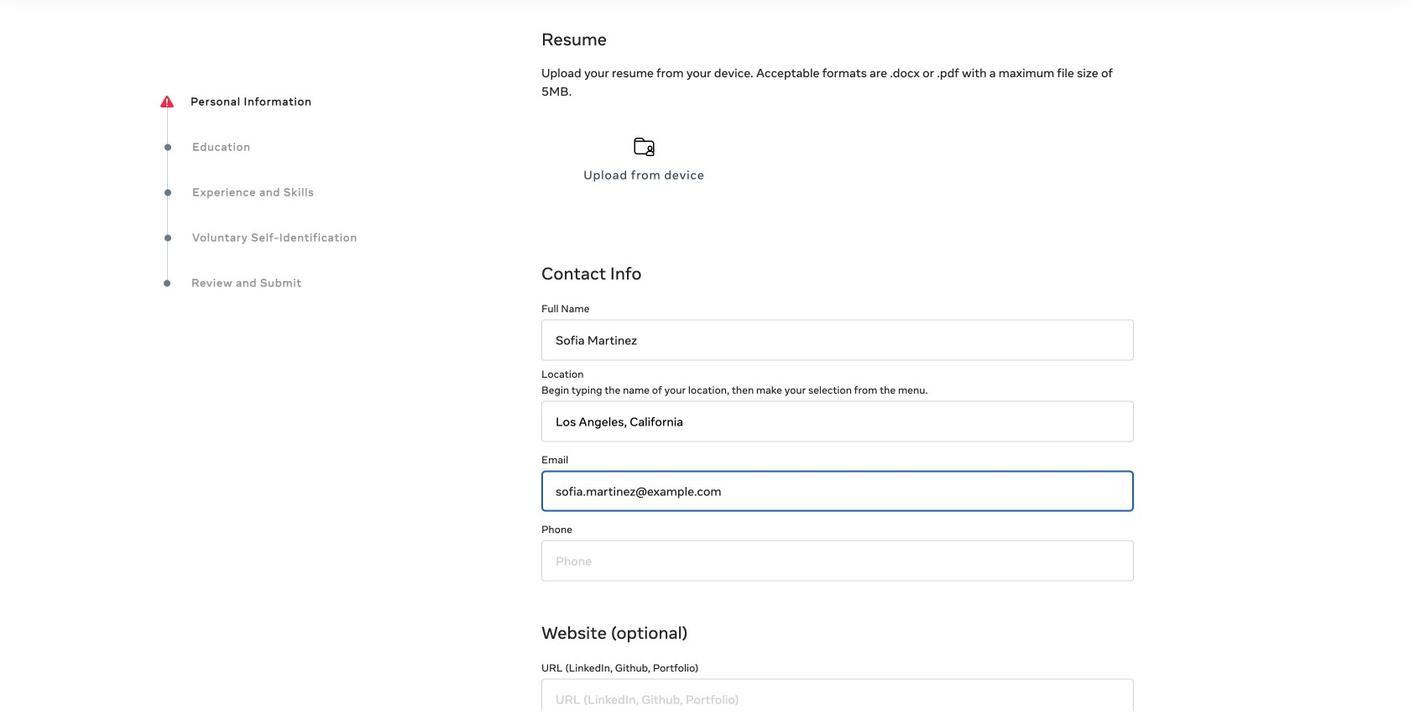 Task type: describe. For each thing, give the bounding box(es) containing it.
Full Name text field
[[541, 320, 1134, 361]]

Location text field
[[541, 401, 1134, 442]]



Task type: locate. For each thing, give the bounding box(es) containing it.
Email text field
[[541, 471, 1134, 512]]

Phone text field
[[541, 540, 1134, 582]]

URL (LinkedIn, Github, Portfolio) text field
[[541, 679, 1134, 711]]



